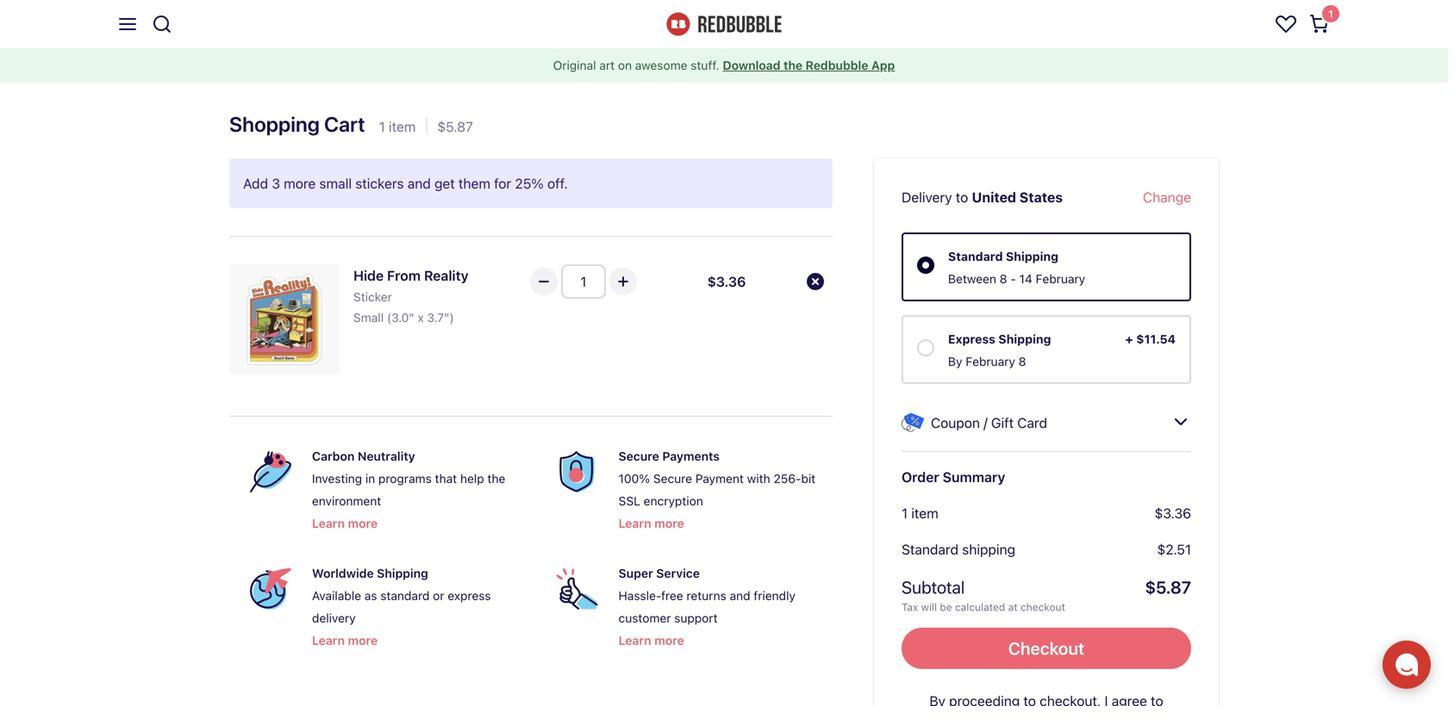 Task type: describe. For each thing, give the bounding box(es) containing it.
more inside worldwide shipping available as standard or express delivery learn more
[[348, 634, 378, 648]]

free
[[661, 589, 683, 603]]

hide
[[353, 268, 384, 284]]

x
[[418, 311, 424, 325]]

shipping for standard
[[377, 567, 428, 581]]

-
[[1011, 272, 1016, 286]]

small
[[353, 311, 384, 325]]

more inside carbon neutrality investing in programs that help the environment learn more
[[348, 517, 378, 531]]

standard for standard shipping between 8 - 14 february
[[948, 250, 1003, 264]]

secure payments 100% secure payment with 256-bit ssl encryption learn more
[[619, 450, 816, 531]]

learn inside secure payments 100% secure payment with 256-bit ssl encryption learn more
[[619, 517, 651, 531]]

super service hassle-free returns and friendly customer support learn more
[[619, 567, 796, 648]]

original
[[553, 58, 596, 72]]

help
[[460, 472, 484, 486]]

shipping for -
[[1006, 250, 1059, 264]]

get
[[434, 175, 455, 192]]

delivery
[[902, 189, 952, 206]]

worldwide shipping image
[[250, 569, 291, 610]]

cost summary element
[[902, 503, 1191, 615]]

coupon
[[931, 415, 980, 431]]

to
[[956, 189, 968, 206]]

0 vertical spatial secure
[[619, 450, 659, 464]]

as
[[364, 589, 377, 603]]

order
[[902, 469, 939, 486]]

support
[[674, 612, 718, 626]]

and for returns
[[730, 589, 750, 603]]

stickers
[[355, 175, 404, 192]]

payments
[[662, 450, 720, 464]]

cart
[[324, 112, 365, 136]]

card
[[1017, 415, 1047, 431]]

/
[[984, 415, 988, 431]]

on
[[618, 58, 632, 72]]

learn inside carbon neutrality investing in programs that help the environment learn more
[[312, 517, 345, 531]]

standard for standard shipping
[[902, 542, 959, 558]]

trust signals element
[[229, 431, 833, 665]]

standard shipping between 8 - 14 february
[[948, 250, 1085, 286]]

0 vertical spatial 1 item
[[379, 119, 416, 135]]

available
[[312, 589, 361, 603]]

february inside standard shipping between 8 - 14 february
[[1036, 272, 1085, 286]]

off.
[[547, 175, 568, 192]]

order summary element
[[874, 159, 1219, 707]]

user agreement element
[[902, 690, 1191, 707]]

coupon / gift card button
[[902, 412, 1191, 434]]

subtotal tax will be calculated at checkout
[[902, 578, 1065, 614]]

and for stickers
[[407, 175, 431, 192]]

+
[[1125, 332, 1133, 347]]

subtotal
[[902, 578, 965, 598]]

carbon neutrality investing in programs that help the environment learn more
[[312, 450, 505, 531]]

between
[[948, 272, 996, 286]]

investing
[[312, 472, 362, 486]]

add 3 more small stickers and get them for 25% off. link
[[243, 172, 819, 195]]

bit
[[801, 472, 816, 486]]

encryption
[[644, 494, 703, 509]]

or
[[433, 589, 444, 603]]

none radio inside the 'order summary' element
[[917, 339, 934, 356]]

states
[[1020, 189, 1063, 206]]

returns
[[687, 589, 726, 603]]

change
[[1143, 189, 1191, 206]]

in
[[365, 472, 375, 486]]

secure payments element
[[550, 445, 819, 534]]

express shipping by february 8
[[948, 332, 1051, 369]]

calculated
[[955, 602, 1005, 614]]

service
[[656, 567, 700, 581]]

ssl
[[619, 494, 640, 509]]

3
[[272, 175, 280, 192]]

super service element
[[550, 562, 819, 652]]

neutrality
[[358, 450, 415, 464]]

1 item inside cost summary "element"
[[902, 506, 938, 522]]

add 3 more small stickers and get them for 25% off.
[[243, 175, 568, 192]]

1 vertical spatial secure
[[653, 472, 692, 486]]

worldwide shipping available as standard or express delivery learn more
[[312, 567, 491, 648]]

standard
[[380, 589, 430, 603]]

standard shipping
[[902, 542, 1015, 558]]

more inside super service hassle-free returns and friendly customer support learn more
[[654, 634, 684, 648]]

by
[[948, 355, 962, 369]]

hide from reality sticker small (3.0" x 3.7")
[[353, 268, 469, 325]]

payment
[[695, 472, 744, 486]]

delivery
[[312, 612, 356, 626]]

carbon
[[312, 450, 355, 464]]

reality
[[424, 268, 469, 284]]

more right 3
[[284, 175, 316, 192]]

learn more link for support
[[619, 631, 684, 652]]

add
[[243, 175, 268, 192]]



Task type: locate. For each thing, give the bounding box(es) containing it.
order summary
[[902, 469, 1005, 486]]

learn down environment
[[312, 517, 345, 531]]

awesome
[[635, 58, 687, 72]]

customer
[[619, 612, 671, 626]]

item inside cost summary "element"
[[911, 506, 938, 522]]

learn more link inside secure payments element
[[619, 514, 684, 534]]

1 vertical spatial $5.87
[[1145, 578, 1191, 598]]

and inside super service hassle-free returns and friendly customer support learn more
[[730, 589, 750, 603]]

2 vertical spatial shipping
[[377, 567, 428, 581]]

sticker
[[353, 290, 392, 304]]

0 vertical spatial shipping
[[1006, 250, 1059, 264]]

25%
[[515, 175, 544, 192]]

download the redbubble app link
[[723, 58, 895, 72]]

item down the order
[[911, 506, 938, 522]]

worldwide
[[312, 567, 374, 581]]

checkout
[[1021, 602, 1065, 614]]

1 horizontal spatial 1 item
[[902, 506, 938, 522]]

hide from reality link
[[353, 265, 505, 287]]

0 vertical spatial 1
[[379, 119, 385, 135]]

small
[[319, 175, 352, 192]]

0 horizontal spatial $5.87
[[437, 119, 473, 135]]

1 horizontal spatial 1
[[902, 506, 908, 522]]

$5.87 up get
[[437, 119, 473, 135]]

$3.36
[[707, 274, 746, 290], [1155, 506, 1191, 522]]

learn more link inside carbon neutrality "element"
[[312, 514, 378, 534]]

shipping inside "express shipping by february 8"
[[998, 332, 1051, 347]]

and left get
[[407, 175, 431, 192]]

standard inside standard shipping between 8 - 14 february
[[948, 250, 1003, 264]]

1 vertical spatial standard
[[902, 542, 959, 558]]

0 horizontal spatial 1 item
[[379, 119, 416, 135]]

1 vertical spatial 1
[[902, 506, 908, 522]]

more inside secure payments 100% secure payment with 256-bit ssl encryption learn more
[[654, 517, 684, 531]]

1 horizontal spatial item
[[911, 506, 938, 522]]

256-
[[774, 472, 801, 486]]

secure up encryption
[[653, 472, 692, 486]]

shipping up 14
[[1006, 250, 1059, 264]]

the
[[784, 58, 803, 72], [487, 472, 505, 486]]

1 item right cart
[[379, 119, 416, 135]]

learn more link down ssl
[[619, 514, 684, 534]]

learn more link down delivery
[[312, 631, 378, 652]]

learn down delivery
[[312, 634, 345, 648]]

february right 14
[[1036, 272, 1085, 286]]

learn more link
[[312, 514, 378, 534], [619, 514, 684, 534], [312, 631, 378, 652], [619, 631, 684, 652]]

1 item down the order
[[902, 506, 938, 522]]

gift
[[991, 415, 1014, 431]]

app
[[871, 58, 895, 72]]

download
[[723, 58, 780, 72]]

None radio
[[917, 256, 934, 273]]

0 vertical spatial 8
[[1000, 272, 1007, 286]]

1 down the order
[[902, 506, 908, 522]]

shipping for 8
[[998, 332, 1051, 347]]

tax
[[902, 602, 918, 614]]

secure payments image
[[557, 452, 598, 493]]

0 horizontal spatial the
[[487, 472, 505, 486]]

0 vertical spatial $5.87
[[437, 119, 473, 135]]

$11.54
[[1136, 332, 1176, 347]]

0 vertical spatial february
[[1036, 272, 1085, 286]]

friendly
[[754, 589, 796, 603]]

express
[[948, 332, 996, 347]]

be
[[940, 602, 952, 614]]

shopping
[[229, 112, 320, 136]]

1 horizontal spatial 8
[[1019, 355, 1026, 369]]

learn inside worldwide shipping available as standard or express delivery learn more
[[312, 634, 345, 648]]

shopping cart
[[229, 112, 365, 136]]

shipping inside worldwide shipping available as standard or express delivery learn more
[[377, 567, 428, 581]]

more down encryption
[[654, 517, 684, 531]]

learn more link for learn
[[312, 631, 378, 652]]

shipping up standard
[[377, 567, 428, 581]]

and
[[407, 175, 431, 192], [730, 589, 750, 603]]

carbon neutrality element
[[243, 445, 522, 534]]

carbon neutrality image
[[250, 452, 291, 493]]

for
[[494, 175, 511, 192]]

1 vertical spatial 1 item
[[902, 506, 938, 522]]

1 horizontal spatial february
[[1036, 272, 1085, 286]]

summary
[[943, 469, 1005, 486]]

stuff.
[[691, 58, 719, 72]]

shipping right express
[[998, 332, 1051, 347]]

0 horizontal spatial 1
[[379, 119, 385, 135]]

+ $11.54
[[1125, 332, 1176, 347]]

Quantity number field
[[561, 265, 606, 299]]

more down customer
[[654, 634, 684, 648]]

learn inside super service hassle-free returns and friendly customer support learn more
[[619, 634, 651, 648]]

1
[[379, 119, 385, 135], [902, 506, 908, 522]]

learn down customer
[[619, 634, 651, 648]]

learn more link down environment
[[312, 514, 378, 534]]

the right download
[[784, 58, 803, 72]]

1 vertical spatial february
[[966, 355, 1015, 369]]

shipping
[[1006, 250, 1059, 264], [998, 332, 1051, 347], [377, 567, 428, 581]]

1 vertical spatial the
[[487, 472, 505, 486]]

learn more link inside worldwide shipping element
[[312, 631, 378, 652]]

more
[[284, 175, 316, 192], [348, 517, 378, 531], [654, 517, 684, 531], [348, 634, 378, 648], [654, 634, 684, 648]]

0 vertical spatial standard
[[948, 250, 1003, 264]]

will
[[921, 602, 937, 614]]

8 up card
[[1019, 355, 1026, 369]]

1 vertical spatial and
[[730, 589, 750, 603]]

0 vertical spatial $3.36
[[707, 274, 746, 290]]

redbubble
[[806, 58, 868, 72]]

1 vertical spatial shipping
[[998, 332, 1051, 347]]

$5.87 down $2.51
[[1145, 578, 1191, 598]]

with
[[747, 472, 770, 486]]

and right returns
[[730, 589, 750, 603]]

february down express
[[966, 355, 1015, 369]]

at
[[1008, 602, 1018, 614]]

from
[[387, 268, 421, 284]]

worldwide shipping element
[[243, 562, 522, 652]]

0 horizontal spatial item
[[389, 119, 416, 135]]

art
[[599, 58, 615, 72]]

1 item
[[379, 119, 416, 135], [902, 506, 938, 522]]

1 right cart
[[379, 119, 385, 135]]

None radio
[[917, 339, 934, 356]]

them
[[459, 175, 490, 192]]

8 inside "express shipping by february 8"
[[1019, 355, 1026, 369]]

learn more link inside super service element
[[619, 631, 684, 652]]

0 horizontal spatial and
[[407, 175, 431, 192]]

0 horizontal spatial $3.36
[[707, 274, 746, 290]]

$2.51
[[1157, 542, 1191, 558]]

super
[[619, 567, 653, 581]]

learn more link for ssl
[[619, 514, 684, 534]]

standard up between
[[948, 250, 1003, 264]]

original art on awesome stuff. download the redbubble app
[[553, 58, 895, 72]]

that
[[435, 472, 457, 486]]

shipping inside standard shipping between 8 - 14 february
[[1006, 250, 1059, 264]]

item up add 3 more small stickers and get them for 25% off.
[[389, 119, 416, 135]]

100%
[[619, 472, 650, 486]]

learn more link for environment
[[312, 514, 378, 534]]

express
[[448, 589, 491, 603]]

(3.0"
[[387, 311, 414, 325]]

redbubble logo image
[[667, 12, 781, 36]]

programs
[[378, 472, 432, 486]]

learn down ssl
[[619, 517, 651, 531]]

february
[[1036, 272, 1085, 286], [966, 355, 1015, 369]]

delivery to united states
[[902, 189, 1063, 206]]

february inside "express shipping by february 8"
[[966, 355, 1015, 369]]

more down environment
[[348, 517, 378, 531]]

learn more link down customer
[[619, 631, 684, 652]]

super service image
[[557, 569, 598, 610]]

1 vertical spatial $3.36
[[1155, 506, 1191, 522]]

1 vertical spatial item
[[911, 506, 938, 522]]

8 left - at the top of the page
[[1000, 272, 1007, 286]]

8 inside standard shipping between 8 - 14 february
[[1000, 272, 1007, 286]]

change button
[[1143, 186, 1191, 209]]

1 horizontal spatial $5.87
[[1145, 578, 1191, 598]]

8
[[1000, 272, 1007, 286], [1019, 355, 1026, 369]]

1 horizontal spatial the
[[784, 58, 803, 72]]

1 vertical spatial 8
[[1019, 355, 1026, 369]]

shipping
[[962, 542, 1015, 558]]

standard up subtotal
[[902, 542, 959, 558]]

$5.87
[[437, 119, 473, 135], [1145, 578, 1191, 598]]

the inside carbon neutrality investing in programs that help the environment learn more
[[487, 472, 505, 486]]

0 horizontal spatial 8
[[1000, 272, 1007, 286]]

and inside add 3 more small stickers and get them for 25% off. link
[[407, 175, 431, 192]]

hassle-
[[619, 589, 661, 603]]

1 inside cost summary "element"
[[902, 506, 908, 522]]

$3.36 inside cost summary "element"
[[1155, 506, 1191, 522]]

0 horizontal spatial february
[[966, 355, 1015, 369]]

hide from reality image
[[229, 265, 340, 375]]

1 horizontal spatial $3.36
[[1155, 506, 1191, 522]]

$5.87 inside cost summary "element"
[[1145, 578, 1191, 598]]

secure up 100%
[[619, 450, 659, 464]]

secure
[[619, 450, 659, 464], [653, 472, 692, 486]]

1 horizontal spatial and
[[730, 589, 750, 603]]

open chat image
[[1395, 653, 1419, 678]]

0 vertical spatial item
[[389, 119, 416, 135]]

0 vertical spatial the
[[784, 58, 803, 72]]

more down delivery
[[348, 634, 378, 648]]

standard inside cost summary "element"
[[902, 542, 959, 558]]

3.7")
[[427, 311, 454, 325]]

united
[[972, 189, 1016, 206]]

none radio inside the 'order summary' element
[[917, 256, 934, 273]]

environment
[[312, 494, 381, 509]]

0 vertical spatial and
[[407, 175, 431, 192]]

coupon / gift card
[[931, 415, 1047, 431]]

the right the help
[[487, 472, 505, 486]]



Task type: vqa. For each thing, say whether or not it's contained in the screenshot.
with
yes



